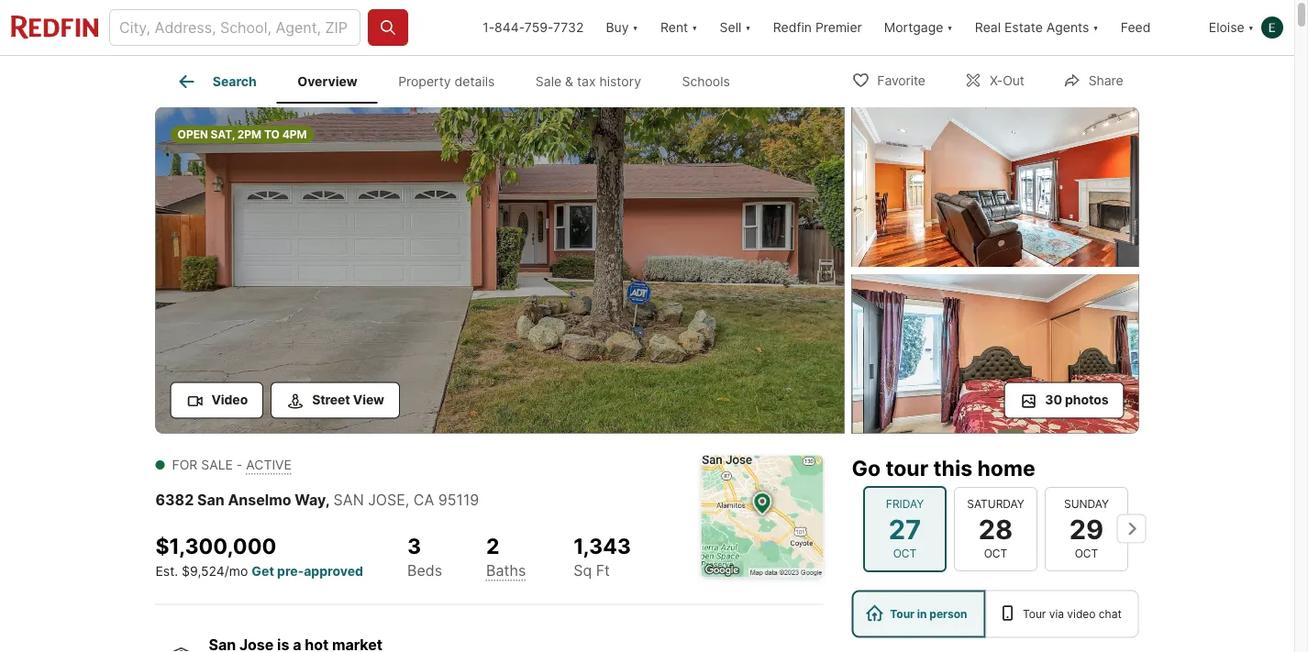 Task type: locate. For each thing, give the bounding box(es) containing it.
City, Address, School, Agent, ZIP search field
[[109, 9, 361, 46]]

list box
[[852, 591, 1139, 638]]

5 ▾ from the left
[[1093, 20, 1099, 35]]

premier
[[816, 20, 862, 35]]

▾ right "agents"
[[1093, 20, 1099, 35]]

x-out button
[[949, 61, 1040, 99]]

friday
[[886, 497, 924, 510]]

oct inside saturday 28 oct
[[984, 547, 1007, 560]]

tour via video chat option
[[986, 591, 1139, 638]]

sell ▾ button
[[709, 0, 762, 55]]

2 horizontal spatial oct
[[1075, 547, 1098, 560]]

sunday 29 oct
[[1064, 497, 1109, 560]]

feed button
[[1110, 0, 1198, 55]]

,
[[326, 491, 330, 509], [405, 491, 410, 509]]

open sat, 2pm to 4pm link
[[156, 107, 845, 437]]

history
[[600, 74, 641, 89]]

-
[[237, 457, 243, 473]]

▾ inside rent ▾ dropdown button
[[692, 20, 698, 35]]

video
[[212, 392, 248, 408]]

1 horizontal spatial ,
[[405, 491, 410, 509]]

saturday
[[967, 497, 1024, 510]]

oct
[[893, 547, 917, 560], [984, 547, 1007, 560], [1075, 547, 1098, 560]]

favorite button
[[836, 61, 941, 99]]

oct down 28 on the right of the page
[[984, 547, 1007, 560]]

sale & tax history tab
[[515, 60, 662, 104]]

▾ inside sell ▾ dropdown button
[[745, 20, 751, 35]]

user photo image
[[1262, 17, 1284, 39]]

in
[[918, 608, 927, 621]]

tour in person
[[890, 608, 968, 621]]

active link
[[246, 457, 292, 473]]

, left san
[[326, 491, 330, 509]]

baths link
[[486, 562, 526, 580]]

None button
[[863, 486, 947, 572], [954, 487, 1037, 571], [1045, 487, 1128, 571], [863, 486, 947, 572], [954, 487, 1037, 571], [1045, 487, 1128, 571]]

0 horizontal spatial ,
[[326, 491, 330, 509]]

30
[[1046, 392, 1063, 408]]

rent ▾ button
[[650, 0, 709, 55]]

get pre-approved link
[[252, 564, 363, 579]]

6 ▾ from the left
[[1249, 20, 1255, 35]]

mortgage ▾ button
[[884, 0, 953, 55]]

1 ▾ from the left
[[633, 20, 639, 35]]

favorite
[[878, 73, 926, 89]]

▾ right sell
[[745, 20, 751, 35]]

28
[[979, 513, 1013, 545]]

tour for tour via video chat
[[1023, 608, 1046, 621]]

2 , from the left
[[405, 491, 410, 509]]

▾ right mortgage
[[947, 20, 953, 35]]

tour left in
[[890, 608, 915, 621]]

2 oct from the left
[[984, 547, 1007, 560]]

to
[[264, 128, 280, 141]]

$1,300,000 est. $9,524 /mo get pre-approved
[[156, 534, 363, 579]]

2 tour from the left
[[1023, 608, 1046, 621]]

sat,
[[211, 128, 235, 141]]

844-
[[495, 20, 525, 35]]

schools tab
[[662, 60, 751, 104]]

home
[[978, 456, 1036, 481]]

▾ right buy
[[633, 20, 639, 35]]

0 horizontal spatial oct
[[893, 547, 917, 560]]

oct inside friday 27 oct
[[893, 547, 917, 560]]

▾ left user photo
[[1249, 20, 1255, 35]]

6382 san anselmo way, san jose, ca 95119 image
[[156, 107, 845, 434], [852, 107, 1139, 267], [852, 274, 1139, 434]]

way
[[295, 491, 326, 509]]

3 oct from the left
[[1075, 547, 1098, 560]]

▾ for eloise ▾
[[1249, 20, 1255, 35]]

baths
[[486, 562, 526, 580]]

buy ▾
[[606, 20, 639, 35]]

real estate agents ▾ button
[[964, 0, 1110, 55]]

go tour this home
[[852, 456, 1036, 481]]

oct down 27
[[893, 547, 917, 560]]

▾ inside buy ▾ dropdown button
[[633, 20, 639, 35]]

mortgage ▾
[[884, 20, 953, 35]]

1-
[[483, 20, 495, 35]]

1 oct from the left
[[893, 547, 917, 560]]

, left ca
[[405, 491, 410, 509]]

tab list
[[156, 56, 765, 104]]

tour
[[890, 608, 915, 621], [1023, 608, 1046, 621]]

4 ▾ from the left
[[947, 20, 953, 35]]

30 photos
[[1046, 392, 1109, 408]]

▾ right "rent"
[[692, 20, 698, 35]]

3 ▾ from the left
[[745, 20, 751, 35]]

1 horizontal spatial oct
[[984, 547, 1007, 560]]

get
[[252, 564, 274, 579]]

30 photos button
[[1004, 382, 1125, 419]]

anselmo
[[228, 491, 291, 509]]

$9,524
[[182, 564, 225, 579]]

1-844-759-7732
[[483, 20, 584, 35]]

eloise
[[1209, 20, 1245, 35]]

est.
[[156, 564, 178, 579]]

1-844-759-7732 link
[[483, 20, 584, 35]]

submit search image
[[379, 18, 397, 37]]

6382
[[156, 491, 194, 509]]

property details tab
[[378, 60, 515, 104]]

ca
[[414, 491, 434, 509]]

schools
[[682, 74, 730, 89]]

▾ inside mortgage ▾ dropdown button
[[947, 20, 953, 35]]

buy
[[606, 20, 629, 35]]

tour for tour in person
[[890, 608, 915, 621]]

oct for 29
[[1075, 547, 1098, 560]]

tour in person option
[[852, 591, 986, 638]]

1 tour from the left
[[890, 608, 915, 621]]

2 ▾ from the left
[[692, 20, 698, 35]]

1 horizontal spatial tour
[[1023, 608, 1046, 621]]

6382 san anselmo way , san jose , ca 95119
[[156, 491, 479, 509]]

property details
[[398, 74, 495, 89]]

photos
[[1066, 392, 1109, 408]]

1,343
[[574, 534, 631, 559]]

oct inside sunday 29 oct
[[1075, 547, 1098, 560]]

tour left via at the bottom
[[1023, 608, 1046, 621]]

sunday
[[1064, 497, 1109, 510]]

sell
[[720, 20, 742, 35]]

7732
[[553, 20, 584, 35]]

property
[[398, 74, 451, 89]]

1 , from the left
[[326, 491, 330, 509]]

active
[[246, 457, 292, 473]]

buy ▾ button
[[606, 0, 639, 55]]

redfin premier button
[[762, 0, 873, 55]]

▾ inside real estate agents ▾ link
[[1093, 20, 1099, 35]]

0 horizontal spatial tour
[[890, 608, 915, 621]]

/mo
[[225, 564, 248, 579]]

oct down 29
[[1075, 547, 1098, 560]]



Task type: vqa. For each thing, say whether or not it's contained in the screenshot.
The 6382 San Anselmo Way, San Jose, Ca 95119 image
yes



Task type: describe. For each thing, give the bounding box(es) containing it.
4pm
[[282, 128, 307, 141]]

for sale - active
[[172, 457, 292, 473]]

rent ▾ button
[[661, 0, 698, 55]]

sale
[[201, 457, 233, 473]]

eloise ▾
[[1209, 20, 1255, 35]]

rent
[[661, 20, 688, 35]]

friday 27 oct
[[886, 497, 924, 560]]

real estate agents ▾ link
[[975, 0, 1099, 55]]

chat
[[1099, 608, 1122, 621]]

3 beds
[[407, 534, 442, 580]]

ft
[[596, 562, 610, 580]]

95119
[[438, 491, 479, 509]]

approved
[[304, 564, 363, 579]]

tour via video chat
[[1023, 608, 1122, 621]]

real estate agents ▾
[[975, 20, 1099, 35]]

video
[[1068, 608, 1096, 621]]

buy ▾ button
[[595, 0, 650, 55]]

x-
[[990, 73, 1003, 89]]

sq
[[574, 562, 592, 580]]

2pm
[[237, 128, 262, 141]]

tax
[[577, 74, 596, 89]]

overview tab
[[277, 60, 378, 104]]

search link
[[176, 71, 257, 93]]

sale
[[536, 74, 562, 89]]

person
[[930, 608, 968, 621]]

1,343 sq ft
[[574, 534, 631, 580]]

mortgage ▾ button
[[873, 0, 964, 55]]

go
[[852, 456, 881, 481]]

san
[[334, 491, 364, 509]]

sell ▾
[[720, 20, 751, 35]]

▾ for rent ▾
[[692, 20, 698, 35]]

video button
[[170, 382, 264, 419]]

27
[[889, 513, 921, 545]]

beds
[[407, 562, 442, 580]]

759-
[[525, 20, 553, 35]]

oct for 28
[[984, 547, 1007, 560]]

open sat, 2pm to 4pm
[[178, 128, 307, 141]]

street
[[312, 392, 350, 408]]

tab list containing search
[[156, 56, 765, 104]]

▾ for buy ▾
[[633, 20, 639, 35]]

rent ▾
[[661, 20, 698, 35]]

redfin
[[773, 20, 812, 35]]

overview
[[298, 74, 358, 89]]

sale & tax history
[[536, 74, 641, 89]]

▾ for mortgage ▾
[[947, 20, 953, 35]]

agents
[[1047, 20, 1090, 35]]

open
[[178, 128, 208, 141]]

next image
[[1117, 514, 1147, 544]]

sell ▾ button
[[720, 0, 751, 55]]

estate
[[1005, 20, 1043, 35]]

saturday 28 oct
[[967, 497, 1024, 560]]

3
[[407, 534, 421, 559]]

▾ for sell ▾
[[745, 20, 751, 35]]

share
[[1089, 73, 1124, 89]]

map entry image
[[702, 456, 824, 578]]

feed
[[1121, 20, 1151, 35]]

x-out
[[990, 73, 1025, 89]]

for
[[172, 457, 198, 473]]

out
[[1003, 73, 1025, 89]]

via
[[1050, 608, 1065, 621]]

this
[[934, 456, 973, 481]]

oct for 27
[[893, 547, 917, 560]]

mortgage
[[884, 20, 944, 35]]

list box containing tour in person
[[852, 591, 1139, 638]]

29
[[1069, 513, 1104, 545]]

2 baths
[[486, 534, 526, 580]]

street view button
[[271, 382, 400, 419]]

street view
[[312, 392, 384, 408]]

share button
[[1048, 61, 1139, 99]]

san
[[197, 491, 225, 509]]

view
[[353, 392, 384, 408]]

$1,300,000
[[156, 534, 276, 559]]

search
[[213, 74, 257, 89]]

2
[[486, 534, 500, 559]]



